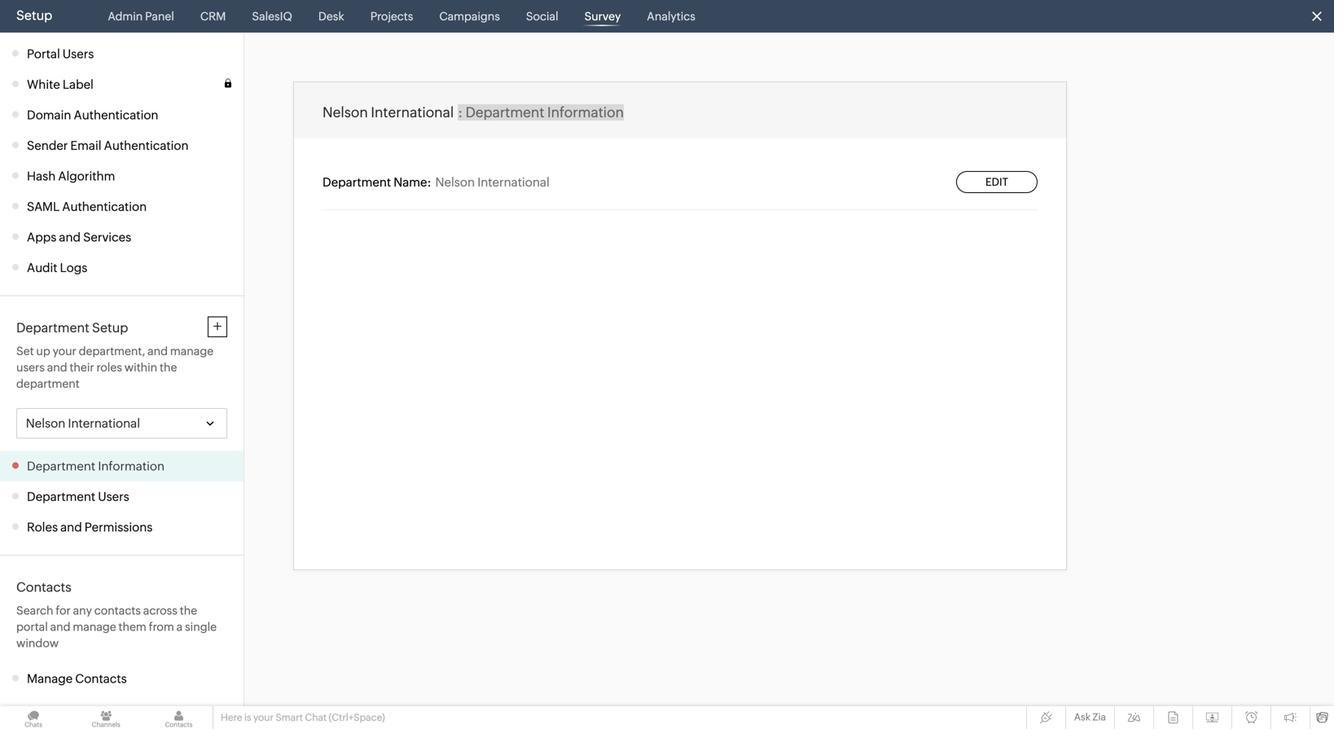 Task type: locate. For each thing, give the bounding box(es) containing it.
analytics link
[[641, 0, 702, 33]]

is
[[244, 712, 251, 723]]

admin panel link
[[101, 0, 181, 33]]

projects link
[[364, 0, 420, 33]]

ask
[[1075, 712, 1091, 723]]

social link
[[520, 0, 565, 33]]

salesiq link
[[246, 0, 299, 33]]

campaigns
[[439, 10, 500, 23]]

chats image
[[0, 706, 67, 729]]

here
[[221, 712, 242, 723]]

panel
[[145, 10, 174, 23]]

survey link
[[578, 0, 628, 33]]

(ctrl+space)
[[329, 712, 385, 723]]

salesiq
[[252, 10, 292, 23]]



Task type: describe. For each thing, give the bounding box(es) containing it.
social
[[526, 10, 559, 23]]

projects
[[371, 10, 413, 23]]

ask zia
[[1075, 712, 1107, 723]]

channels image
[[73, 706, 140, 729]]

zia
[[1093, 712, 1107, 723]]

here is your smart chat (ctrl+space)
[[221, 712, 385, 723]]

contacts image
[[145, 706, 212, 729]]

admin panel
[[108, 10, 174, 23]]

desk
[[318, 10, 344, 23]]

smart
[[276, 712, 303, 723]]

analytics
[[647, 10, 696, 23]]

desk link
[[312, 0, 351, 33]]

chat
[[305, 712, 327, 723]]

your
[[253, 712, 274, 723]]

crm
[[200, 10, 226, 23]]

crm link
[[194, 0, 233, 33]]

survey
[[585, 10, 621, 23]]

setup
[[16, 8, 52, 23]]

admin
[[108, 10, 143, 23]]

campaigns link
[[433, 0, 507, 33]]



Task type: vqa. For each thing, say whether or not it's contained in the screenshot.
Admin
yes



